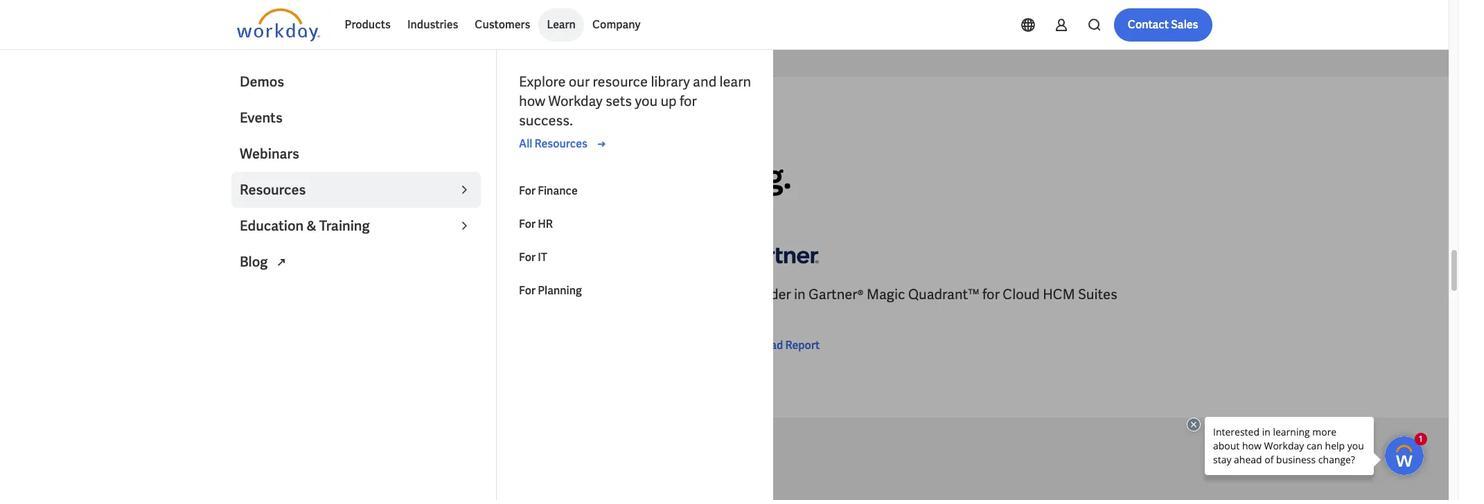 Task type: vqa. For each thing, say whether or not it's contained in the screenshot.
For
yes



Task type: describe. For each thing, give the bounding box(es) containing it.
magic inside a leader in 2023 gartner® magic quadrant™ for cloud erp for service- centric enterprises
[[401, 286, 439, 304]]

events
[[240, 109, 283, 127]]

for it
[[519, 250, 547, 265]]

for left planning
[[517, 286, 534, 304]]

all
[[519, 136, 532, 151]]

finance
[[538, 184, 578, 198]]

&
[[306, 217, 317, 235]]

how
[[519, 92, 545, 110]]

contact sales
[[1128, 17, 1198, 32]]

hr
[[538, 217, 553, 231]]

for it link
[[511, 241, 760, 274]]

education & training
[[240, 217, 370, 235]]

service-
[[625, 286, 676, 304]]

in for finance,
[[368, 155, 396, 198]]

webinars
[[240, 145, 299, 163]]

and inside explore our resource library and learn how workday sets you up for success.
[[693, 73, 717, 91]]

for planning
[[519, 283, 582, 298]]

company button
[[584, 8, 649, 42]]

learn
[[547, 17, 576, 32]]

report
[[785, 338, 820, 353]]

industries
[[407, 17, 458, 32]]

industries button
[[399, 8, 467, 42]]

learn
[[720, 73, 751, 91]]

opens in a new tab image
[[273, 255, 290, 271]]

sales
[[1171, 17, 1198, 32]]

gartner image for 2023
[[237, 235, 320, 274]]

demos link
[[231, 64, 481, 100]]

a for a leader in finance, hr, and planning.
[[237, 155, 260, 198]]

our
[[569, 73, 590, 91]]

leader for a leader in gartner® magic quadrant™ for cloud hcm suites
[[748, 286, 791, 304]]

events link
[[231, 100, 481, 136]]

customers button
[[467, 8, 539, 42]]

planning
[[538, 283, 582, 298]]

a leader in gartner® magic quadrant™ for cloud hcm suites
[[736, 286, 1117, 304]]

gartner image for gartner®
[[736, 235, 819, 274]]

for hr link
[[511, 208, 760, 241]]

hr,
[[529, 155, 582, 198]]

demos
[[240, 73, 284, 91]]

for for for planning
[[519, 283, 536, 298]]

webinars link
[[231, 136, 481, 172]]

erp
[[577, 286, 602, 304]]

2 gartner® from the left
[[809, 286, 864, 304]]

read
[[758, 338, 783, 353]]

products button
[[336, 8, 399, 42]]

resource
[[593, 73, 648, 91]]

company
[[592, 17, 641, 32]]

contact sales link
[[1114, 8, 1212, 42]]

in for gartner®
[[794, 286, 806, 304]]

training
[[319, 217, 370, 235]]

2023
[[310, 286, 340, 304]]

a for a leader in 2023 gartner® magic quadrant™ for cloud erp for service- centric enterprises
[[237, 286, 246, 304]]

products
[[345, 17, 391, 32]]

say
[[318, 122, 336, 135]]

all resources link
[[519, 136, 610, 152]]



Task type: locate. For each thing, give the bounding box(es) containing it.
magic
[[401, 286, 439, 304], [867, 286, 905, 304]]

enterprises
[[286, 305, 358, 323]]

cloud
[[537, 286, 574, 304], [1003, 286, 1040, 304]]

explore
[[519, 73, 566, 91]]

for
[[519, 184, 536, 198], [519, 217, 536, 231], [519, 250, 536, 265], [519, 283, 536, 298]]

explore our resource library and learn how workday sets you up for success.
[[519, 73, 751, 130]]

1 horizontal spatial and
[[693, 73, 717, 91]]

a leader in 2023 gartner® magic quadrant™ for cloud erp for service- centric enterprises
[[237, 286, 676, 323]]

3 for from the top
[[519, 250, 536, 265]]

2 leader from the left
[[748, 286, 791, 304]]

1 vertical spatial and
[[588, 155, 645, 198]]

2 magic from the left
[[867, 286, 905, 304]]

in up the report
[[794, 286, 806, 304]]

for left it at the left of the page
[[519, 250, 536, 265]]

1 horizontal spatial leader
[[748, 286, 791, 304]]

in left 2023
[[295, 286, 307, 304]]

a inside a leader in 2023 gartner® magic quadrant™ for cloud erp for service- centric enterprises
[[237, 286, 246, 304]]

1 gartner image from the left
[[237, 235, 320, 274]]

a up centric
[[237, 286, 246, 304]]

0 horizontal spatial cloud
[[537, 286, 574, 304]]

education & training button
[[231, 208, 481, 244]]

0 horizontal spatial gartner®
[[343, 286, 398, 304]]

leader
[[249, 286, 292, 304], [748, 286, 791, 304]]

planning.
[[652, 155, 792, 198]]

what analysts say
[[237, 122, 336, 135]]

a down what
[[237, 155, 260, 198]]

cloud inside a leader in 2023 gartner® magic quadrant™ for cloud erp for service- centric enterprises
[[537, 286, 574, 304]]

leader for a leader in 2023 gartner® magic quadrant™ for cloud erp for service- centric enterprises
[[249, 286, 292, 304]]

1 gartner® from the left
[[343, 286, 398, 304]]

blog
[[240, 253, 270, 271]]

4 for from the top
[[519, 283, 536, 298]]

gartner®
[[343, 286, 398, 304], [809, 286, 864, 304]]

1 magic from the left
[[401, 286, 439, 304]]

0 horizontal spatial and
[[588, 155, 645, 198]]

1 leader from the left
[[249, 286, 292, 304]]

gartner® up the report
[[809, 286, 864, 304]]

a for a leader in gartner® magic quadrant™ for cloud hcm suites
[[736, 286, 745, 304]]

for for for it
[[519, 250, 536, 265]]

1 horizontal spatial gartner image
[[736, 235, 819, 274]]

2 gartner image from the left
[[736, 235, 819, 274]]

1 horizontal spatial gartner®
[[809, 286, 864, 304]]

and
[[693, 73, 717, 91], [588, 155, 645, 198]]

contact
[[1128, 17, 1169, 32]]

analysts
[[267, 122, 316, 135]]

leader up read
[[748, 286, 791, 304]]

quadrant™
[[442, 286, 514, 304], [908, 286, 980, 304]]

0 vertical spatial and
[[693, 73, 717, 91]]

gartner® down blog link
[[343, 286, 398, 304]]

blog link
[[231, 244, 481, 280]]

suites
[[1078, 286, 1117, 304]]

read report
[[758, 338, 820, 353]]

a
[[237, 155, 260, 198], [237, 286, 246, 304], [736, 286, 745, 304]]

gartner image
[[237, 235, 320, 274], [736, 235, 819, 274]]

for left 'finance'
[[519, 184, 536, 198]]

cloud left hcm
[[1003, 286, 1040, 304]]

resources down success. at the top left of the page
[[535, 136, 588, 151]]

for left planning
[[519, 283, 536, 298]]

resources inside dropdown button
[[240, 181, 306, 199]]

1 horizontal spatial quadrant™
[[908, 286, 980, 304]]

1 horizontal spatial resources
[[535, 136, 588, 151]]

you
[[635, 92, 658, 110]]

resources
[[535, 136, 588, 151], [240, 181, 306, 199]]

for left hcm
[[982, 286, 1000, 304]]

learn button
[[539, 8, 584, 42]]

and up for hr link in the top of the page
[[588, 155, 645, 198]]

up
[[661, 92, 677, 110]]

0 vertical spatial resources
[[535, 136, 588, 151]]

read report link
[[736, 338, 820, 354]]

library
[[651, 73, 690, 91]]

for finance link
[[511, 175, 760, 208]]

customers
[[475, 17, 530, 32]]

1 cloud from the left
[[537, 286, 574, 304]]

2 for from the top
[[519, 217, 536, 231]]

education
[[240, 217, 304, 235]]

finance,
[[402, 155, 522, 198]]

hcm
[[1043, 286, 1075, 304]]

and left learn
[[693, 73, 717, 91]]

in
[[368, 155, 396, 198], [295, 286, 307, 304], [794, 286, 806, 304]]

in up education & training dropdown button
[[368, 155, 396, 198]]

it
[[538, 250, 547, 265]]

resources up education
[[240, 181, 306, 199]]

centric
[[237, 305, 283, 323]]

quadrant™ inside a leader in 2023 gartner® magic quadrant™ for cloud erp for service- centric enterprises
[[442, 286, 514, 304]]

1 horizontal spatial in
[[368, 155, 396, 198]]

for planning link
[[511, 274, 760, 308]]

2 quadrant™ from the left
[[908, 286, 980, 304]]

for
[[680, 92, 697, 110], [517, 286, 534, 304], [605, 286, 622, 304], [982, 286, 1000, 304]]

2 cloud from the left
[[1003, 286, 1040, 304]]

workday
[[548, 92, 603, 110]]

0 horizontal spatial resources
[[240, 181, 306, 199]]

0 horizontal spatial leader
[[249, 286, 292, 304]]

1 for from the top
[[519, 184, 536, 198]]

gartner® inside a leader in 2023 gartner® magic quadrant™ for cloud erp for service- centric enterprises
[[343, 286, 398, 304]]

for for for hr
[[519, 217, 536, 231]]

1 horizontal spatial magic
[[867, 286, 905, 304]]

0 horizontal spatial gartner image
[[237, 235, 320, 274]]

success.
[[519, 112, 573, 130]]

a up read report link
[[736, 286, 745, 304]]

1 horizontal spatial cloud
[[1003, 286, 1040, 304]]

for for for finance
[[519, 184, 536, 198]]

for inside explore our resource library and learn how workday sets you up for success.
[[680, 92, 697, 110]]

in for 2023
[[295, 286, 307, 304]]

for left hr
[[519, 217, 536, 231]]

resources button
[[231, 172, 481, 208]]

leader up centric
[[249, 286, 292, 304]]

1 vertical spatial resources
[[240, 181, 306, 199]]

leader
[[266, 155, 361, 198]]

for hr
[[519, 217, 553, 231]]

leader inside a leader in 2023 gartner® magic quadrant™ for cloud erp for service- centric enterprises
[[249, 286, 292, 304]]

in inside a leader in 2023 gartner® magic quadrant™ for cloud erp for service- centric enterprises
[[295, 286, 307, 304]]

a leader in finance, hr, and planning.
[[237, 155, 792, 198]]

1 quadrant™ from the left
[[442, 286, 514, 304]]

what
[[237, 122, 265, 135]]

0 horizontal spatial in
[[295, 286, 307, 304]]

for finance
[[519, 184, 578, 198]]

go to the homepage image
[[237, 8, 320, 42]]

cloud left erp
[[537, 286, 574, 304]]

all resources
[[519, 136, 588, 151]]

sets
[[606, 92, 632, 110]]

for right erp
[[605, 286, 622, 304]]

2 horizontal spatial in
[[794, 286, 806, 304]]

0 horizontal spatial magic
[[401, 286, 439, 304]]

for right up
[[680, 92, 697, 110]]

0 horizontal spatial quadrant™
[[442, 286, 514, 304]]



